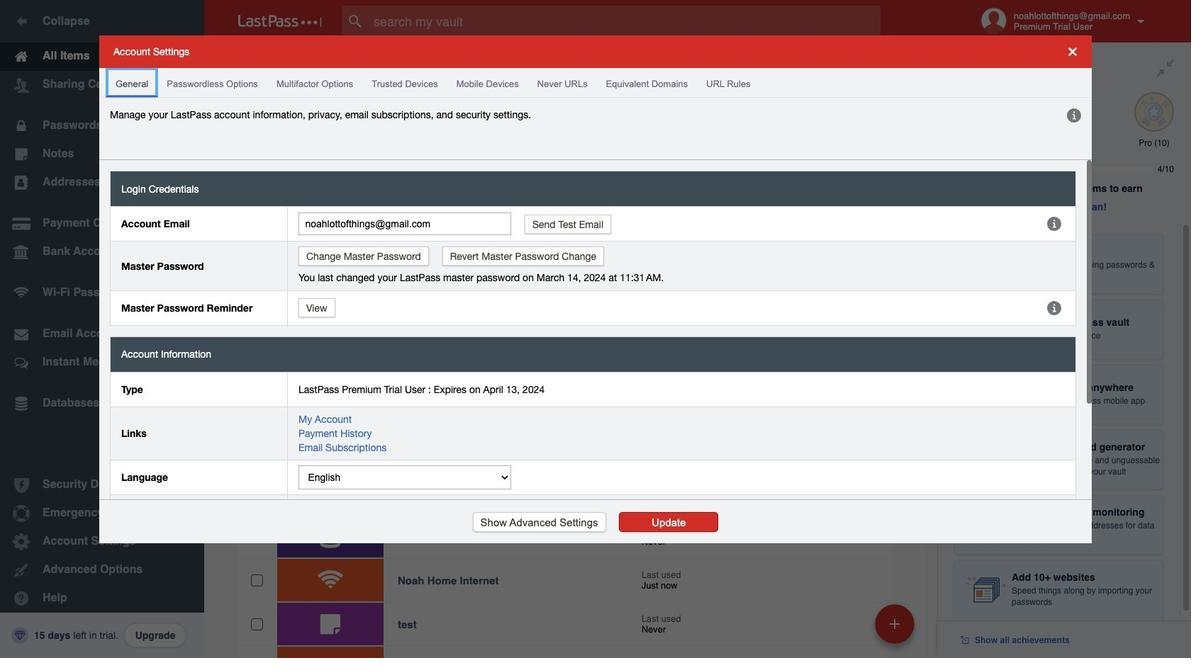 Task type: vqa. For each thing, say whether or not it's contained in the screenshot.
text box
no



Task type: describe. For each thing, give the bounding box(es) containing it.
lastpass image
[[238, 15, 322, 28]]

vault options navigation
[[204, 43, 937, 85]]



Task type: locate. For each thing, give the bounding box(es) containing it.
new item image
[[890, 619, 900, 629]]

search my vault text field
[[342, 6, 908, 37]]

main navigation navigation
[[0, 0, 204, 659]]

new item navigation
[[870, 601, 923, 659]]

Search search field
[[342, 6, 908, 37]]



